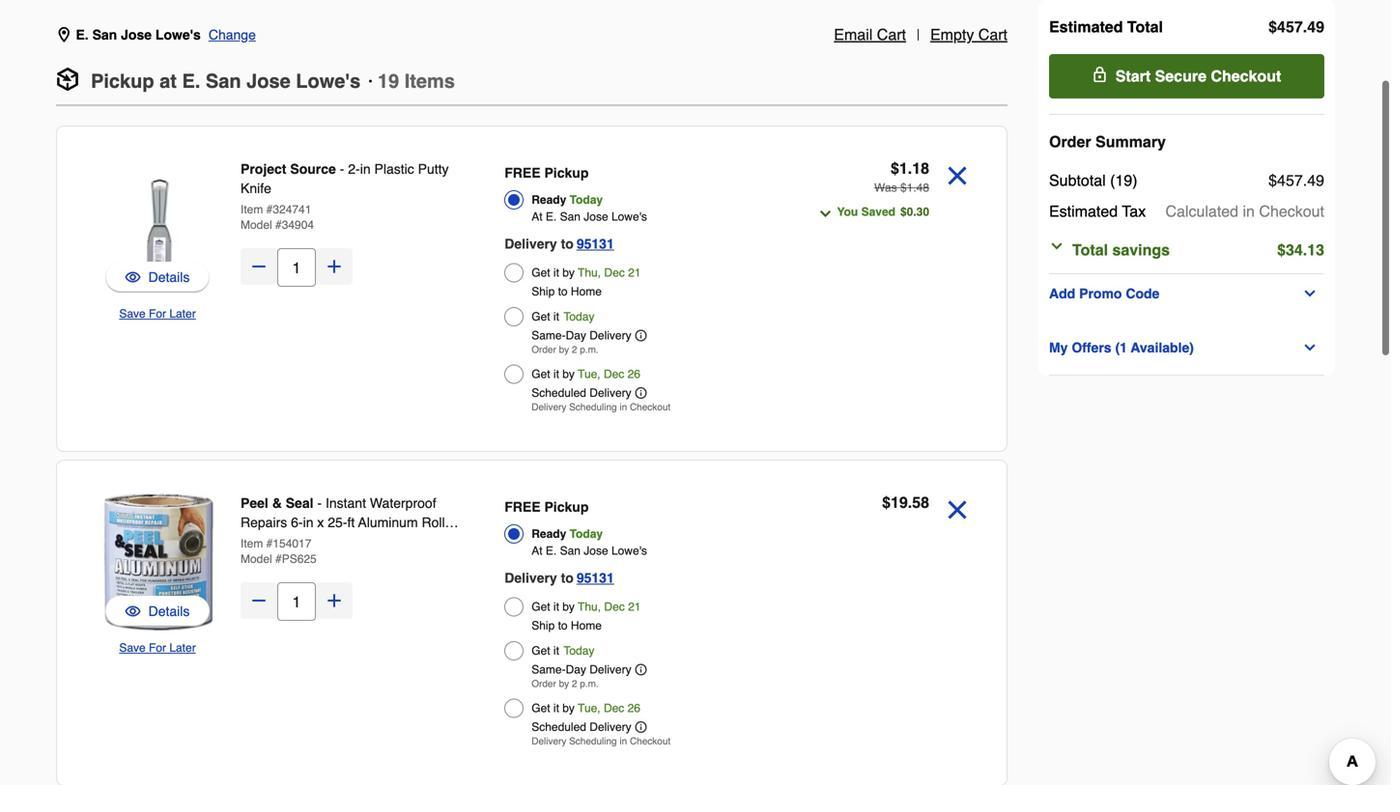 Task type: vqa. For each thing, say whether or not it's contained in the screenshot.
6-
yes



Task type: describe. For each thing, give the bounding box(es) containing it.
18
[[913, 159, 930, 177]]

waterproof
[[370, 496, 436, 511]]

1 get from the top
[[532, 266, 551, 280]]

free pickup for 2-in plastic putty knife
[[505, 165, 589, 181]]

chevron down image for you saved
[[818, 206, 834, 222]]

49 for subtotal (19)
[[1308, 172, 1325, 189]]

email cart
[[834, 26, 907, 43]]

0 vertical spatial pickup
[[91, 70, 154, 92]]

peel & seal -
[[241, 496, 326, 511]]

#34904
[[275, 218, 314, 232]]

my
[[1050, 340, 1068, 356]]

same-day delivery for 2-in plastic putty knife
[[532, 329, 632, 343]]

get it by tue, dec 26 for 2-in plastic putty knife
[[532, 368, 641, 381]]

ship to home for 2-in plastic putty knife
[[532, 285, 602, 299]]

minus image
[[249, 257, 269, 276]]

scheduled delivery for 2-in plastic putty knife
[[532, 387, 632, 400]]

item #324741 model #34904
[[241, 203, 314, 232]]

0 vertical spatial 1
[[900, 159, 908, 177]]

$ up 'was'
[[891, 159, 900, 177]]

order by 2 p.m. for 2-in plastic putty knife
[[532, 345, 599, 356]]

free for 2-in plastic putty knife
[[505, 165, 541, 181]]

start secure checkout
[[1116, 67, 1282, 85]]

1 vertical spatial 19
[[891, 494, 908, 512]]

ft
[[347, 515, 355, 531]]

estimated tax
[[1050, 202, 1146, 220]]

info image for scheduled delivery
[[636, 722, 647, 734]]

5 it from the top
[[554, 645, 560, 658]]

0
[[907, 205, 914, 219]]

pickup at e. san jose lowe's
[[91, 70, 361, 92]]

minus image
[[249, 592, 269, 611]]

details for instant waterproof repairs 6-in x 25-ft aluminum roll flashing
[[148, 604, 190, 620]]

2-
[[348, 161, 360, 177]]

option group for 2-in plastic putty knife
[[505, 159, 773, 419]]

get it today for 2-in plastic putty knife
[[532, 310, 595, 324]]

item #154017 model #ps625
[[241, 537, 317, 566]]

1 it from the top
[[554, 266, 560, 280]]

$ 457 . 49 for (19)
[[1269, 172, 1325, 189]]

instant
[[326, 496, 366, 511]]

summary
[[1096, 133, 1167, 151]]

13
[[1308, 241, 1325, 259]]

start secure checkout button
[[1050, 54, 1325, 99]]

0 horizontal spatial -
[[317, 496, 322, 511]]

95131 for instant waterproof repairs 6-in x 25-ft aluminum roll flashing
[[577, 571, 614, 586]]

code
[[1126, 286, 1160, 302]]

6-
[[291, 515, 303, 531]]

(1
[[1116, 340, 1128, 356]]

knife
[[241, 181, 272, 196]]

pickup for 2-in plastic putty knife
[[545, 165, 589, 181]]

#154017
[[266, 537, 312, 551]]

chevron down image inside add promo code link
[[1303, 286, 1319, 302]]

3 get from the top
[[532, 368, 551, 381]]

saved
[[862, 205, 896, 219]]

thu, for instant waterproof repairs 6-in x 25-ft aluminum roll flashing
[[578, 601, 601, 614]]

model for 2-in plastic putty knife
[[241, 218, 272, 232]]

2-in plastic putty knife
[[241, 161, 449, 196]]

peel
[[241, 496, 269, 511]]

info image for same-day delivery
[[636, 330, 647, 342]]

for for instant waterproof repairs 6-in x 25-ft aluminum roll flashing
[[149, 642, 166, 655]]

same- for instant waterproof repairs 6-in x 25-ft aluminum roll flashing
[[532, 664, 566, 677]]

quickview image for instant waterproof repairs 6-in x 25-ft aluminum roll flashing
[[125, 602, 141, 621]]

chevron down image for my offers (1 available)
[[1303, 340, 1319, 356]]

get it by thu, dec 21 for 2-in plastic putty knife
[[532, 266, 641, 280]]

#ps625
[[275, 553, 317, 566]]

details for 2-in plastic putty knife
[[148, 270, 190, 285]]

delivery to 95131 for instant waterproof repairs 6-in x 25-ft aluminum roll flashing
[[505, 571, 614, 586]]

location image
[[56, 27, 72, 43]]

putty
[[418, 161, 449, 177]]

my offers (1 available)
[[1050, 340, 1195, 356]]

home for instant waterproof repairs 6-in x 25-ft aluminum roll flashing
[[571, 620, 602, 633]]

estimated total
[[1050, 18, 1164, 36]]

you
[[837, 205, 859, 219]]

change
[[209, 27, 256, 43]]

scheduling for instant waterproof repairs 6-in x 25-ft aluminum roll flashing
[[569, 736, 617, 748]]

48
[[917, 181, 930, 195]]

calculated
[[1166, 202, 1239, 220]]

pickup for instant waterproof repairs 6-in x 25-ft aluminum roll flashing
[[545, 500, 589, 515]]

plastic
[[375, 161, 414, 177]]

roll
[[422, 515, 445, 531]]

info image for same-day delivery
[[636, 664, 647, 676]]

save for later for 2-in plastic putty knife
[[119, 307, 196, 321]]

quickview image for 2-in plastic putty knife
[[125, 268, 141, 287]]

$ 19 . 58
[[882, 494, 930, 512]]

#324741
[[266, 203, 312, 217]]

$ right 'was'
[[901, 181, 907, 195]]

21 for instant waterproof repairs 6-in x 25-ft aluminum roll flashing
[[628, 601, 641, 614]]

ready for instant waterproof repairs 6-in x 25-ft aluminum roll flashing
[[532, 528, 567, 541]]

at for 2-in plastic putty knife
[[532, 210, 543, 224]]

ship for instant waterproof repairs 6-in x 25-ft aluminum roll flashing
[[532, 620, 555, 633]]

pickup image
[[56, 68, 79, 91]]

start
[[1116, 67, 1151, 85]]

58
[[913, 494, 930, 512]]

offers
[[1072, 340, 1112, 356]]

save for later button for 2-in plastic putty knife
[[119, 304, 196, 324]]

order for instant waterproof repairs 6-in x 25-ft aluminum roll flashing
[[532, 679, 557, 690]]

in inside 2-in plastic putty knife
[[360, 161, 371, 177]]

scheduled delivery for instant waterproof repairs 6-in x 25-ft aluminum roll flashing
[[532, 721, 632, 735]]

cart for email cart
[[877, 26, 907, 43]]

$ 1 . 18 was $ 1 . 48
[[875, 159, 930, 195]]

remove item image
[[941, 494, 974, 527]]

thu, for 2-in plastic putty knife
[[578, 266, 601, 280]]

available)
[[1131, 340, 1195, 356]]

promo
[[1080, 286, 1123, 302]]

scheduled for instant waterproof repairs 6-in x 25-ft aluminum roll flashing
[[532, 721, 587, 735]]

25-
[[328, 515, 347, 531]]

subtotal
[[1050, 172, 1106, 189]]

add
[[1050, 286, 1076, 302]]

add promo code link
[[1050, 282, 1325, 305]]

4 get from the top
[[532, 601, 551, 614]]

0 vertical spatial 19
[[378, 70, 399, 92]]

free for instant waterproof repairs 6-in x 25-ft aluminum roll flashing
[[505, 500, 541, 515]]

instant waterproof repairs 6-in x 25-ft aluminum roll flashing image
[[88, 492, 227, 631]]

project
[[241, 161, 287, 177]]

2-in plastic putty knife image
[[88, 158, 227, 297]]

get it by tue, dec 26 for instant waterproof repairs 6-in x 25-ft aluminum roll flashing
[[532, 702, 641, 716]]

tue, for 2-in plastic putty knife
[[578, 368, 601, 381]]

$ up calculated in checkout
[[1269, 172, 1278, 189]]

1 vertical spatial 1
[[907, 181, 914, 195]]

save for later for instant waterproof repairs 6-in x 25-ft aluminum roll flashing
[[119, 642, 196, 655]]

items
[[405, 70, 455, 92]]

ready today for instant waterproof repairs 6-in x 25-ft aluminum roll flashing
[[532, 528, 603, 541]]

34
[[1286, 241, 1304, 259]]

seal
[[286, 496, 314, 511]]

for for 2-in plastic putty knife
[[149, 307, 166, 321]]

stepper number input field with increment and decrement buttons number field for minus image
[[277, 248, 316, 287]]

same- for 2-in plastic putty knife
[[532, 329, 566, 343]]

457 for subtotal (19)
[[1278, 172, 1304, 189]]

estimated for estimated total
[[1050, 18, 1124, 36]]

later for instant waterproof repairs 6-in x 25-ft aluminum roll flashing
[[169, 642, 196, 655]]

95131 for 2-in plastic putty knife
[[577, 236, 614, 252]]

bullet image
[[369, 79, 372, 83]]

email cart button
[[834, 23, 907, 46]]

$ up start secure checkout
[[1269, 18, 1278, 36]]

at e. san jose lowe's for instant waterproof repairs 6-in x 25-ft aluminum roll flashing
[[532, 545, 647, 558]]

3 it from the top
[[554, 368, 560, 381]]

$ 457 . 49 for total
[[1269, 18, 1325, 36]]



Task type: locate. For each thing, give the bounding box(es) containing it.
1 home from the top
[[571, 285, 602, 299]]

1 scheduled from the top
[[532, 387, 587, 400]]

1 info image from the top
[[636, 330, 647, 342]]

0 vertical spatial day
[[566, 329, 587, 343]]

1 vertical spatial details
[[148, 604, 190, 620]]

0 horizontal spatial cart
[[877, 26, 907, 43]]

details
[[148, 270, 190, 285], [148, 604, 190, 620]]

1 at from the top
[[532, 210, 543, 224]]

later for 2-in plastic putty knife
[[169, 307, 196, 321]]

item inside item #324741 model #34904
[[241, 203, 263, 217]]

1 scheduling from the top
[[569, 402, 617, 413]]

aluminum
[[358, 515, 418, 531]]

1 vertical spatial ready
[[532, 528, 567, 541]]

2 get it by tue, dec 26 from the top
[[532, 702, 641, 716]]

2 get from the top
[[532, 310, 551, 324]]

chevron down image up add
[[1050, 239, 1065, 254]]

1 vertical spatial delivery to 95131
[[505, 571, 614, 586]]

0 vertical spatial plus image
[[325, 257, 344, 276]]

same-day delivery for instant waterproof repairs 6-in x 25-ft aluminum roll flashing
[[532, 664, 632, 677]]

2 49 from the top
[[1308, 172, 1325, 189]]

0 vertical spatial 49
[[1308, 18, 1325, 36]]

- up x
[[317, 496, 322, 511]]

(19)
[[1111, 172, 1138, 189]]

repairs
[[241, 515, 287, 531]]

0 vertical spatial 21
[[628, 266, 641, 280]]

2 item from the top
[[241, 537, 263, 551]]

2 later from the top
[[169, 642, 196, 655]]

1 stepper number input field with increment and decrement buttons number field from the top
[[277, 248, 316, 287]]

1 ready today from the top
[[532, 193, 603, 207]]

by
[[563, 266, 575, 280], [559, 345, 569, 356], [563, 368, 575, 381], [563, 601, 575, 614], [559, 679, 569, 690], [563, 702, 575, 716]]

at e. san jose lowe's for 2-in plastic putty knife
[[532, 210, 647, 224]]

get it by tue, dec 26
[[532, 368, 641, 381], [532, 702, 641, 716]]

0 vertical spatial scheduled delivery
[[532, 387, 632, 400]]

0 vertical spatial 26
[[628, 368, 641, 381]]

1 delivery to 95131 from the top
[[505, 236, 614, 252]]

0 horizontal spatial 19
[[378, 70, 399, 92]]

at
[[532, 210, 543, 224], [532, 545, 543, 558]]

2 ship to home from the top
[[532, 620, 602, 633]]

457
[[1278, 18, 1304, 36], [1278, 172, 1304, 189]]

change link
[[209, 25, 256, 44]]

2 details from the top
[[148, 604, 190, 620]]

empty cart
[[931, 26, 1008, 43]]

save for later button down 2-in plastic putty knife image
[[119, 304, 196, 324]]

p.m. for 2-in plastic putty knife
[[580, 345, 599, 356]]

2 delivery to 95131 from the top
[[505, 571, 614, 586]]

order for 2-in plastic putty knife
[[532, 345, 557, 356]]

stepper number input field with increment and decrement buttons number field right minus icon
[[277, 583, 316, 621]]

cart right empty
[[979, 26, 1008, 43]]

1 order by 2 p.m. from the top
[[532, 345, 599, 356]]

0 vertical spatial p.m.
[[580, 345, 599, 356]]

1 details from the top
[[148, 270, 190, 285]]

0 vertical spatial ready today
[[532, 193, 603, 207]]

chevron down image
[[1050, 239, 1065, 254], [1303, 286, 1319, 302]]

2 for instant waterproof repairs 6-in x 25-ft aluminum roll flashing
[[572, 679, 577, 690]]

Stepper number input field with increment and decrement buttons number field
[[277, 248, 316, 287], [277, 583, 316, 621]]

1 95131 button from the top
[[577, 232, 614, 256]]

2 home from the top
[[571, 620, 602, 633]]

1 vertical spatial chevron down image
[[1303, 286, 1319, 302]]

30
[[917, 205, 930, 219]]

order summary
[[1050, 133, 1167, 151]]

1 2 from the top
[[572, 345, 577, 356]]

total
[[1128, 18, 1164, 36], [1073, 241, 1109, 259]]

2 stepper number input field with increment and decrement buttons number field from the top
[[277, 583, 316, 621]]

2 scheduled delivery from the top
[[532, 721, 632, 735]]

was
[[875, 181, 898, 195]]

home
[[571, 285, 602, 299], [571, 620, 602, 633]]

quickview image
[[125, 268, 141, 287], [125, 602, 141, 621]]

cart for empty cart
[[979, 26, 1008, 43]]

2 21 from the top
[[628, 601, 641, 614]]

estimated up secure icon
[[1050, 18, 1124, 36]]

lowe's
[[156, 27, 201, 43], [296, 70, 361, 92], [612, 210, 647, 224], [612, 545, 647, 558]]

1 vertical spatial 457
[[1278, 172, 1304, 189]]

for down 2-in plastic putty knife image
[[149, 307, 166, 321]]

2 day from the top
[[566, 664, 587, 677]]

later
[[169, 307, 196, 321], [169, 642, 196, 655]]

1 vertical spatial delivery scheduling in checkout
[[532, 736, 671, 748]]

2 option group from the top
[[505, 494, 773, 753]]

1 free from the top
[[505, 165, 541, 181]]

san
[[92, 27, 117, 43], [206, 70, 241, 92], [560, 210, 581, 224], [560, 545, 581, 558]]

2 for from the top
[[149, 642, 166, 655]]

p.m. for instant waterproof repairs 6-in x 25-ft aluminum roll flashing
[[580, 679, 599, 690]]

2 plus image from the top
[[325, 592, 344, 611]]

0 vertical spatial for
[[149, 307, 166, 321]]

2 info image from the top
[[636, 664, 647, 676]]

save for later button
[[119, 304, 196, 324], [119, 639, 196, 658]]

estimated
[[1050, 18, 1124, 36], [1050, 202, 1118, 220]]

delivery
[[505, 236, 557, 252], [590, 329, 632, 343], [590, 387, 632, 400], [532, 402, 567, 413], [505, 571, 557, 586], [590, 664, 632, 677], [590, 721, 632, 735], [532, 736, 567, 748]]

save for later down 2-in plastic putty knife image
[[119, 307, 196, 321]]

95131 button for 2-in plastic putty knife
[[577, 232, 614, 256]]

$ left 58 in the right bottom of the page
[[882, 494, 891, 512]]

chevron down image inside my offers (1 available) link
[[1303, 340, 1319, 356]]

1 vertical spatial tue,
[[578, 702, 601, 716]]

1 vertical spatial model
[[241, 553, 272, 566]]

details button
[[105, 262, 210, 293], [125, 268, 190, 287], [105, 596, 210, 627], [125, 602, 190, 621]]

checkout
[[1211, 67, 1282, 85], [1260, 202, 1325, 220], [630, 402, 671, 413], [630, 736, 671, 748]]

details left minus icon
[[148, 604, 190, 620]]

checkout inside button
[[1211, 67, 1282, 85]]

in inside instant waterproof repairs 6-in x 25-ft aluminum roll flashing
[[303, 515, 314, 531]]

1 vertical spatial p.m.
[[580, 679, 599, 690]]

1 vertical spatial 26
[[628, 702, 641, 716]]

to
[[561, 236, 574, 252], [558, 285, 568, 299], [561, 571, 574, 586], [558, 620, 568, 633]]

scheduled for 2-in plastic putty knife
[[532, 387, 587, 400]]

21 for 2-in plastic putty knife
[[628, 266, 641, 280]]

scheduling
[[569, 402, 617, 413], [569, 736, 617, 748]]

my offers (1 available) link
[[1050, 336, 1325, 360]]

1 vertical spatial get it by thu, dec 21
[[532, 601, 641, 614]]

1 get it today from the top
[[532, 310, 595, 324]]

1 vertical spatial get it today
[[532, 645, 595, 658]]

0 vertical spatial save for later
[[119, 307, 196, 321]]

0 horizontal spatial total
[[1073, 241, 1109, 259]]

save for later button down the instant waterproof repairs 6-in x 25-ft aluminum roll flashing "image"
[[119, 639, 196, 658]]

5 get from the top
[[532, 645, 551, 658]]

project source -
[[241, 161, 348, 177]]

1 save for later button from the top
[[119, 304, 196, 324]]

item down repairs
[[241, 537, 263, 551]]

plus image
[[325, 257, 344, 276], [325, 592, 344, 611]]

4 it from the top
[[554, 601, 560, 614]]

6 it from the top
[[554, 702, 560, 716]]

1 vertical spatial 95131
[[577, 571, 614, 586]]

delivery to 95131
[[505, 236, 614, 252], [505, 571, 614, 586]]

0 vertical spatial model
[[241, 218, 272, 232]]

2 same-day delivery from the top
[[532, 664, 632, 677]]

0 vertical spatial ship to home
[[532, 285, 602, 299]]

1 vertical spatial plus image
[[325, 592, 344, 611]]

stepper number input field with increment and decrement buttons number field right minus image
[[277, 248, 316, 287]]

1 vertical spatial stepper number input field with increment and decrement buttons number field
[[277, 583, 316, 621]]

day
[[566, 329, 587, 343], [566, 664, 587, 677]]

19
[[378, 70, 399, 92], [891, 494, 908, 512]]

jose
[[121, 27, 152, 43], [247, 70, 291, 92], [584, 210, 609, 224], [584, 545, 609, 558]]

later down 2-in plastic putty knife image
[[169, 307, 196, 321]]

2 cart from the left
[[979, 26, 1008, 43]]

2
[[572, 345, 577, 356], [572, 679, 577, 690]]

pickup
[[91, 70, 154, 92], [545, 165, 589, 181], [545, 500, 589, 515]]

info image
[[636, 330, 647, 342], [636, 722, 647, 734]]

at for instant waterproof repairs 6-in x 25-ft aluminum roll flashing
[[532, 545, 543, 558]]

0 vertical spatial -
[[340, 161, 344, 177]]

1 option group from the top
[[505, 159, 773, 419]]

model
[[241, 218, 272, 232], [241, 553, 272, 566]]

2 thu, from the top
[[578, 601, 601, 614]]

1 vertical spatial save
[[119, 642, 146, 655]]

1 vertical spatial free pickup
[[505, 500, 589, 515]]

ready today
[[532, 193, 603, 207], [532, 528, 603, 541]]

1 vertical spatial info image
[[636, 664, 647, 676]]

1 vertical spatial scheduling
[[569, 736, 617, 748]]

x
[[317, 515, 324, 531]]

item for instant waterproof repairs 6-in x 25-ft aluminum roll flashing
[[241, 537, 263, 551]]

2 get it today from the top
[[532, 645, 595, 658]]

1 vertical spatial option group
[[505, 494, 773, 753]]

0 vertical spatial scheduled
[[532, 387, 587, 400]]

1 same-day delivery from the top
[[532, 329, 632, 343]]

1 49 from the top
[[1308, 18, 1325, 36]]

0 vertical spatial delivery scheduling in checkout
[[532, 402, 671, 413]]

1 vertical spatial total
[[1073, 241, 1109, 259]]

0 vertical spatial total
[[1128, 18, 1164, 36]]

1 vertical spatial later
[[169, 642, 196, 655]]

secure
[[1156, 67, 1207, 85]]

details left minus image
[[148, 270, 190, 285]]

19 right bullet image
[[378, 70, 399, 92]]

1 vertical spatial order
[[532, 345, 557, 356]]

2 get it by thu, dec 21 from the top
[[532, 601, 641, 614]]

ship to home
[[532, 285, 602, 299], [532, 620, 602, 633]]

get it by thu, dec 21 for instant waterproof repairs 6-in x 25-ft aluminum roll flashing
[[532, 601, 641, 614]]

item
[[241, 203, 263, 217], [241, 537, 263, 551]]

$ 34 . 13
[[1278, 241, 1325, 259]]

tue,
[[578, 368, 601, 381], [578, 702, 601, 716]]

savings
[[1113, 241, 1171, 259]]

save down 2-in plastic putty knife image
[[119, 307, 146, 321]]

1 info image from the top
[[636, 388, 647, 399]]

e.
[[76, 27, 89, 43], [182, 70, 200, 92], [546, 210, 557, 224], [546, 545, 557, 558]]

empty
[[931, 26, 975, 43]]

info image for scheduled delivery
[[636, 388, 647, 399]]

model down #324741
[[241, 218, 272, 232]]

2 save from the top
[[119, 642, 146, 655]]

at e. san jose lowe's
[[532, 210, 647, 224], [532, 545, 647, 558]]

delivery scheduling in checkout for 2-in plastic putty knife
[[532, 402, 671, 413]]

remove item image
[[941, 159, 974, 192]]

0 vertical spatial same-day delivery
[[532, 329, 632, 343]]

ship for 2-in plastic putty knife
[[532, 285, 555, 299]]

0 vertical spatial same-
[[532, 329, 566, 343]]

1 get it by thu, dec 21 from the top
[[532, 266, 641, 280]]

1 vertical spatial ship to home
[[532, 620, 602, 633]]

in
[[360, 161, 371, 177], [1243, 202, 1255, 220], [620, 402, 627, 413], [303, 515, 314, 531], [620, 736, 627, 748]]

1 vertical spatial free
[[505, 500, 541, 515]]

0 vertical spatial stepper number input field with increment and decrement buttons number field
[[277, 248, 316, 287]]

1 save for later from the top
[[119, 307, 196, 321]]

item for 2-in plastic putty knife
[[241, 203, 263, 217]]

total down estimated tax
[[1073, 241, 1109, 259]]

day for instant waterproof repairs 6-in x 25-ft aluminum roll flashing
[[566, 664, 587, 677]]

cart
[[877, 26, 907, 43], [979, 26, 1008, 43]]

delivery to 95131 for 2-in plastic putty knife
[[505, 236, 614, 252]]

2 estimated from the top
[[1050, 202, 1118, 220]]

1 horizontal spatial total
[[1128, 18, 1164, 36]]

1 horizontal spatial 19
[[891, 494, 908, 512]]

get it today for instant waterproof repairs 6-in x 25-ft aluminum roll flashing
[[532, 645, 595, 658]]

1 vertical spatial thu,
[[578, 601, 601, 614]]

1 same- from the top
[[532, 329, 566, 343]]

for
[[149, 307, 166, 321], [149, 642, 166, 655]]

49 for estimated total
[[1308, 18, 1325, 36]]

source
[[290, 161, 336, 177]]

ready for 2-in plastic putty knife
[[532, 193, 567, 207]]

2 model from the top
[[241, 553, 272, 566]]

flashing
[[241, 534, 292, 550]]

2 for 2-in plastic putty knife
[[572, 345, 577, 356]]

2 info image from the top
[[636, 722, 647, 734]]

1 later from the top
[[169, 307, 196, 321]]

26 for instant waterproof repairs 6-in x 25-ft aluminum roll flashing
[[628, 702, 641, 716]]

2 95131 button from the top
[[577, 567, 614, 590]]

1 vertical spatial estimated
[[1050, 202, 1118, 220]]

2 457 from the top
[[1278, 172, 1304, 189]]

457 for estimated total
[[1278, 18, 1304, 36]]

1 tue, from the top
[[578, 368, 601, 381]]

1 457 from the top
[[1278, 18, 1304, 36]]

1 vertical spatial day
[[566, 664, 587, 677]]

at
[[160, 70, 177, 92]]

secure image
[[1093, 67, 1108, 82]]

1 left the 18
[[900, 159, 908, 177]]

1 vertical spatial same-
[[532, 664, 566, 677]]

estimated down the subtotal
[[1050, 202, 1118, 220]]

free
[[505, 165, 541, 181], [505, 500, 541, 515]]

free right roll
[[505, 500, 541, 515]]

scheduling for 2-in plastic putty knife
[[569, 402, 617, 413]]

1 plus image from the top
[[325, 257, 344, 276]]

stepper number input field with increment and decrement buttons number field for minus icon
[[277, 583, 316, 621]]

subtotal (19)
[[1050, 172, 1138, 189]]

1 scheduled delivery from the top
[[532, 387, 632, 400]]

0 vertical spatial scheduling
[[569, 402, 617, 413]]

0 vertical spatial get it today
[[532, 310, 595, 324]]

1 at e. san jose lowe's from the top
[[532, 210, 647, 224]]

$ 457 . 49
[[1269, 18, 1325, 36], [1269, 172, 1325, 189]]

save for 2-in plastic putty knife
[[119, 307, 146, 321]]

0 vertical spatial home
[[571, 285, 602, 299]]

2 2 from the top
[[572, 679, 577, 690]]

1 vertical spatial at
[[532, 545, 543, 558]]

0 vertical spatial get it by thu, dec 21
[[532, 266, 641, 280]]

1 vertical spatial same-day delivery
[[532, 664, 632, 677]]

email
[[834, 26, 873, 43]]

1 horizontal spatial cart
[[979, 26, 1008, 43]]

19 items
[[378, 70, 455, 92]]

2 free pickup from the top
[[505, 500, 589, 515]]

item down knife
[[241, 203, 263, 217]]

1 vertical spatial save for later
[[119, 642, 196, 655]]

instant waterproof repairs 6-in x 25-ft aluminum roll flashing
[[241, 496, 445, 550]]

option group for instant waterproof repairs 6-in x 25-ft aluminum roll flashing
[[505, 494, 773, 753]]

model for instant waterproof repairs 6-in x 25-ft aluminum roll flashing
[[241, 553, 272, 566]]

2 same- from the top
[[532, 664, 566, 677]]

1 vertical spatial 95131 button
[[577, 567, 614, 590]]

free pickup for instant waterproof repairs 6-in x 25-ft aluminum roll flashing
[[505, 500, 589, 515]]

1 day from the top
[[566, 329, 587, 343]]

option group
[[505, 159, 773, 419], [505, 494, 773, 753]]

plus image for minus image
[[325, 257, 344, 276]]

later down the instant waterproof repairs 6-in x 25-ft aluminum roll flashing "image"
[[169, 642, 196, 655]]

- left '2-'
[[340, 161, 344, 177]]

tax
[[1123, 202, 1146, 220]]

model down flashing
[[241, 553, 272, 566]]

model inside the item #154017 model #ps625
[[241, 553, 272, 566]]

95131 button for instant waterproof repairs 6-in x 25-ft aluminum roll flashing
[[577, 567, 614, 590]]

2 at e. san jose lowe's from the top
[[532, 545, 647, 558]]

1 26 from the top
[[628, 368, 641, 381]]

0 vertical spatial ready
[[532, 193, 567, 207]]

cart right email
[[877, 26, 907, 43]]

2 quickview image from the top
[[125, 602, 141, 621]]

26 for 2-in plastic putty knife
[[628, 368, 641, 381]]

1 vertical spatial item
[[241, 537, 263, 551]]

1 vertical spatial scheduled
[[532, 721, 587, 735]]

0 vertical spatial thu,
[[578, 266, 601, 280]]

plus image right minus icon
[[325, 592, 344, 611]]

2 scheduling from the top
[[569, 736, 617, 748]]

1 cart from the left
[[877, 26, 907, 43]]

0 vertical spatial order
[[1050, 133, 1092, 151]]

1 left 48
[[907, 181, 914, 195]]

2 delivery scheduling in checkout from the top
[[532, 736, 671, 748]]

total savings
[[1073, 241, 1171, 259]]

0 vertical spatial 457
[[1278, 18, 1304, 36]]

21
[[628, 266, 641, 280], [628, 601, 641, 614]]

0 vertical spatial tue,
[[578, 368, 601, 381]]

2 ready from the top
[[532, 528, 567, 541]]

$ left 13
[[1278, 241, 1286, 259]]

save for instant waterproof repairs 6-in x 25-ft aluminum roll flashing
[[119, 642, 146, 655]]

0 vertical spatial 95131 button
[[577, 232, 614, 256]]

estimated for estimated tax
[[1050, 202, 1118, 220]]

calculated in checkout
[[1166, 202, 1325, 220]]

$
[[1269, 18, 1278, 36], [891, 159, 900, 177], [1269, 172, 1278, 189], [901, 181, 907, 195], [901, 205, 907, 219], [1278, 241, 1286, 259], [882, 494, 891, 512]]

save for later button for instant waterproof repairs 6-in x 25-ft aluminum roll flashing
[[119, 639, 196, 658]]

save down the instant waterproof repairs 6-in x 25-ft aluminum roll flashing "image"
[[119, 642, 146, 655]]

1 vertical spatial $ 457 . 49
[[1269, 172, 1325, 189]]

0 vertical spatial save
[[119, 307, 146, 321]]

6 get from the top
[[532, 702, 551, 716]]

0 vertical spatial free pickup
[[505, 165, 589, 181]]

2 $ 457 . 49 from the top
[[1269, 172, 1325, 189]]

model inside item #324741 model #34904
[[241, 218, 272, 232]]

95131 button
[[577, 232, 614, 256], [577, 567, 614, 590]]

empty cart button
[[931, 23, 1008, 46]]

plus image for minus icon
[[325, 592, 344, 611]]

0 vertical spatial estimated
[[1050, 18, 1124, 36]]

2 95131 from the top
[[577, 571, 614, 586]]

info image
[[636, 388, 647, 399], [636, 664, 647, 676]]

$ left 30
[[901, 205, 907, 219]]

get
[[532, 266, 551, 280], [532, 310, 551, 324], [532, 368, 551, 381], [532, 601, 551, 614], [532, 645, 551, 658], [532, 702, 551, 716]]

-
[[340, 161, 344, 177], [317, 496, 322, 511]]

1 vertical spatial ship
[[532, 620, 555, 633]]

0 vertical spatial chevron down image
[[1050, 239, 1065, 254]]

.
[[1304, 18, 1308, 36], [908, 159, 913, 177], [1304, 172, 1308, 189], [914, 181, 917, 195], [914, 205, 917, 219], [1304, 241, 1308, 259], [908, 494, 913, 512]]

for down the instant waterproof repairs 6-in x 25-ft aluminum roll flashing "image"
[[149, 642, 166, 655]]

plus image right minus image
[[325, 257, 344, 276]]

1 delivery scheduling in checkout from the top
[[532, 402, 671, 413]]

e. san jose lowe's change
[[76, 27, 256, 43]]

1 vertical spatial 49
[[1308, 172, 1325, 189]]

1 horizontal spatial -
[[340, 161, 344, 177]]

0 vertical spatial 2
[[572, 345, 577, 356]]

1 get it by tue, dec 26 from the top
[[532, 368, 641, 381]]

1 p.m. from the top
[[580, 345, 599, 356]]

p.m.
[[580, 345, 599, 356], [580, 679, 599, 690]]

0 vertical spatial quickview image
[[125, 268, 141, 287]]

2 scheduled from the top
[[532, 721, 587, 735]]

2 at from the top
[[532, 545, 543, 558]]

2 free from the top
[[505, 500, 541, 515]]

2 save for later from the top
[[119, 642, 196, 655]]

1 $ 457 . 49 from the top
[[1269, 18, 1325, 36]]

1 vertical spatial scheduled delivery
[[532, 721, 632, 735]]

total up the start
[[1128, 18, 1164, 36]]

1 ship to home from the top
[[532, 285, 602, 299]]

add promo code
[[1050, 286, 1160, 302]]

0 vertical spatial delivery to 95131
[[505, 236, 614, 252]]

ready today for 2-in plastic putty knife
[[532, 193, 603, 207]]

2 ship from the top
[[532, 620, 555, 633]]

1 21 from the top
[[628, 266, 641, 280]]

1 horizontal spatial chevron down image
[[1303, 340, 1319, 356]]

2 tue, from the top
[[578, 702, 601, 716]]

0 vertical spatial at e. san jose lowe's
[[532, 210, 647, 224]]

&
[[272, 496, 282, 511]]

1 thu, from the top
[[578, 266, 601, 280]]

tue, for instant waterproof repairs 6-in x 25-ft aluminum roll flashing
[[578, 702, 601, 716]]

2 vertical spatial pickup
[[545, 500, 589, 515]]

2 26 from the top
[[628, 702, 641, 716]]

home for 2-in plastic putty knife
[[571, 285, 602, 299]]

day for 2-in plastic putty knife
[[566, 329, 587, 343]]

save for later
[[119, 307, 196, 321], [119, 642, 196, 655]]

save for later down the instant waterproof repairs 6-in x 25-ft aluminum roll flashing "image"
[[119, 642, 196, 655]]

chevron down image
[[818, 206, 834, 222], [1303, 340, 1319, 356]]

free right the putty
[[505, 165, 541, 181]]

1 vertical spatial save for later button
[[119, 639, 196, 658]]

2 it from the top
[[554, 310, 560, 324]]

2 ready today from the top
[[532, 528, 603, 541]]

0 horizontal spatial chevron down image
[[1050, 239, 1065, 254]]

0 vertical spatial info image
[[636, 388, 647, 399]]

item inside the item #154017 model #ps625
[[241, 537, 263, 551]]

1 ship from the top
[[532, 285, 555, 299]]

1 estimated from the top
[[1050, 18, 1124, 36]]

2 vertical spatial order
[[532, 679, 557, 690]]

1 vertical spatial -
[[317, 496, 322, 511]]

you saved $ 0 . 30
[[837, 205, 930, 219]]

delivery scheduling in checkout for instant waterproof repairs 6-in x 25-ft aluminum roll flashing
[[532, 736, 671, 748]]

19 left 58 in the right bottom of the page
[[891, 494, 908, 512]]

order by 2 p.m.
[[532, 345, 599, 356], [532, 679, 599, 690]]

ship to home for instant waterproof repairs 6-in x 25-ft aluminum roll flashing
[[532, 620, 602, 633]]

1 horizontal spatial chevron down image
[[1303, 286, 1319, 302]]

0 vertical spatial ship
[[532, 285, 555, 299]]

order by 2 p.m. for instant waterproof repairs 6-in x 25-ft aluminum roll flashing
[[532, 679, 599, 690]]

1 model from the top
[[241, 218, 272, 232]]

1 95131 from the top
[[577, 236, 614, 252]]

1 for from the top
[[149, 307, 166, 321]]

0 vertical spatial get it by tue, dec 26
[[532, 368, 641, 381]]

0 vertical spatial later
[[169, 307, 196, 321]]

0 vertical spatial free
[[505, 165, 541, 181]]

scheduled
[[532, 387, 587, 400], [532, 721, 587, 735]]

2 save for later button from the top
[[119, 639, 196, 658]]

chevron down image down 13
[[1303, 286, 1319, 302]]



